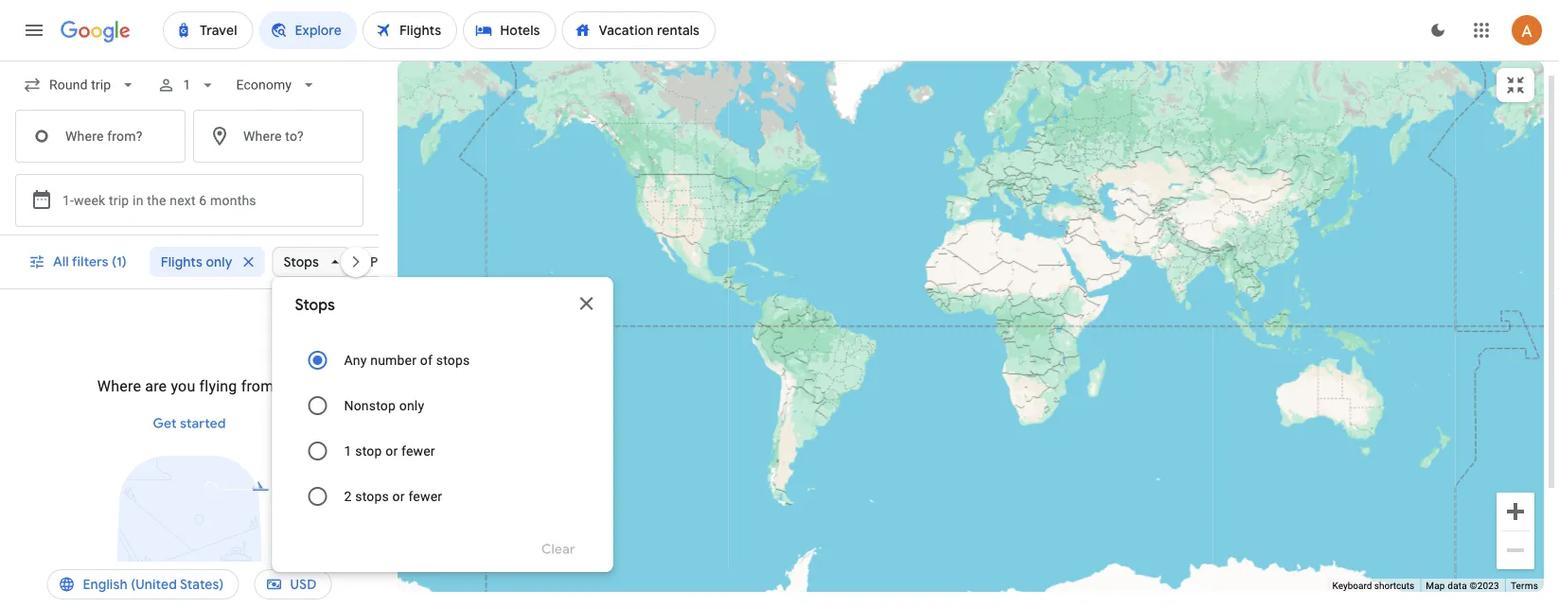 Task type: locate. For each thing, give the bounding box(es) containing it.
only inside popup button
[[206, 254, 232, 271]]

0 vertical spatial or
[[386, 444, 398, 459]]

stops
[[436, 353, 470, 368], [355, 489, 389, 505]]

Where from? text field
[[15, 110, 186, 163]]

1-
[[62, 193, 74, 208]]

of
[[420, 353, 433, 368]]

1 vertical spatial only
[[399, 398, 424, 414]]

any number of stops
[[344, 353, 470, 368]]

get started button
[[145, 401, 233, 447]]

1 stop or fewer
[[344, 444, 435, 459]]

1 vertical spatial 1
[[344, 444, 352, 459]]

fewer down 1 stop or fewer
[[408, 489, 442, 505]]

0 horizontal spatial 1
[[183, 77, 191, 93]]

next
[[170, 193, 196, 208]]

or for stops
[[393, 489, 405, 505]]

fewer
[[401, 444, 435, 459], [408, 489, 442, 505]]

only right flights
[[206, 254, 232, 271]]

1 horizontal spatial 1
[[344, 444, 352, 459]]

1 inside stops option group
[[344, 444, 352, 459]]

0 vertical spatial 1
[[183, 77, 191, 93]]

trip
[[109, 193, 129, 208]]

only
[[206, 254, 232, 271], [399, 398, 424, 414]]

view smaller map image
[[1504, 74, 1527, 97]]

flights only
[[161, 254, 232, 271]]

0 vertical spatial only
[[206, 254, 232, 271]]

stops right of
[[436, 353, 470, 368]]

flying
[[199, 377, 237, 395]]

0 vertical spatial stops
[[284, 254, 319, 271]]

map data ©2023
[[1426, 581, 1500, 592]]

only inside stops option group
[[399, 398, 424, 414]]

terms
[[1511, 581, 1538, 592]]

0 horizontal spatial stops
[[355, 489, 389, 505]]

change appearance image
[[1415, 8, 1461, 53]]

in
[[133, 193, 144, 208]]

map region
[[244, 0, 1559, 608]]

english
[[83, 577, 128, 594]]

the
[[147, 193, 166, 208]]

usd
[[290, 577, 317, 594]]

0 horizontal spatial only
[[206, 254, 232, 271]]

stops down stops popup button
[[295, 296, 335, 315]]

shortcuts
[[1375, 581, 1415, 592]]

english (united states)
[[83, 577, 224, 594]]

filters form
[[0, 61, 379, 236]]

None field
[[15, 68, 145, 102], [229, 68, 326, 102], [15, 68, 145, 102], [229, 68, 326, 102]]

stops left next "icon"
[[284, 254, 319, 271]]

1 vertical spatial stops
[[295, 296, 335, 315]]

0 vertical spatial stops
[[436, 353, 470, 368]]

stops
[[284, 254, 319, 271], [295, 296, 335, 315]]

or
[[386, 444, 398, 459], [393, 489, 405, 505]]

flights
[[161, 254, 203, 271]]

stops right 2
[[355, 489, 389, 505]]

usd button
[[254, 562, 332, 608]]

or down 1 stop or fewer
[[393, 489, 405, 505]]

1 vertical spatial or
[[393, 489, 405, 505]]

Where to? text field
[[193, 110, 364, 163]]

(1)
[[112, 254, 127, 271]]

stops option group
[[295, 338, 590, 520]]

1 horizontal spatial only
[[399, 398, 424, 414]]

only right the nonstop
[[399, 398, 424, 414]]

0 vertical spatial fewer
[[401, 444, 435, 459]]

1 inside popup button
[[183, 77, 191, 93]]

1
[[183, 77, 191, 93], [344, 444, 352, 459]]

price
[[370, 254, 402, 271]]

fewer right the stop
[[401, 444, 435, 459]]

or right the stop
[[386, 444, 398, 459]]

from?
[[241, 377, 281, 395]]

states)
[[180, 577, 224, 594]]

price button
[[359, 247, 434, 277]]

you
[[171, 377, 195, 395]]

get
[[153, 416, 177, 433]]

1 vertical spatial fewer
[[408, 489, 442, 505]]

stops button
[[272, 240, 351, 285]]



Task type: vqa. For each thing, say whether or not it's contained in the screenshot.
the week
yes



Task type: describe. For each thing, give the bounding box(es) containing it.
loading results progress bar
[[0, 61, 1559, 64]]

stop
[[355, 444, 382, 459]]

close dialog image
[[575, 293, 598, 315]]

fewer for 2 stops or fewer
[[408, 489, 442, 505]]

1 for 1
[[183, 77, 191, 93]]

started
[[180, 416, 226, 433]]

©2023
[[1470, 581, 1500, 592]]

nonstop
[[344, 398, 396, 414]]

or for stop
[[386, 444, 398, 459]]

data
[[1448, 581, 1467, 592]]

1 button
[[149, 62, 225, 108]]

terms link
[[1511, 581, 1538, 592]]

(united
[[131, 577, 177, 594]]

where
[[97, 377, 141, 395]]

only for nonstop only
[[399, 398, 424, 414]]

keyboard shortcuts button
[[1333, 580, 1415, 593]]

all filters (1)
[[53, 254, 127, 271]]

flights only button
[[149, 240, 265, 285]]

main menu image
[[23, 19, 45, 42]]

only for flights only
[[206, 254, 232, 271]]

1 vertical spatial stops
[[355, 489, 389, 505]]

next image
[[333, 240, 379, 285]]

english (united states) button
[[47, 562, 239, 608]]

are
[[145, 377, 167, 395]]

2 stops or fewer
[[344, 489, 442, 505]]

months
[[210, 193, 256, 208]]

keyboard
[[1333, 581, 1372, 592]]

any
[[344, 353, 367, 368]]

where are you flying from?
[[97, 377, 281, 395]]

map
[[1426, 581, 1445, 592]]

get started
[[153, 416, 226, 433]]

1 horizontal spatial stops
[[436, 353, 470, 368]]

number
[[370, 353, 417, 368]]

filters
[[72, 254, 109, 271]]

1 for 1 stop or fewer
[[344, 444, 352, 459]]

1-week trip in the next 6 months
[[62, 193, 256, 208]]

6
[[199, 193, 207, 208]]

nonstop only
[[344, 398, 424, 414]]

stops inside popup button
[[284, 254, 319, 271]]

all
[[53, 254, 69, 271]]

fewer for 1 stop or fewer
[[401, 444, 435, 459]]

week
[[74, 193, 105, 208]]

1-week trip in the next 6 months button
[[15, 174, 364, 227]]

2
[[344, 489, 352, 505]]

all filters (1) button
[[17, 240, 142, 285]]

keyboard shortcuts
[[1333, 581, 1415, 592]]



